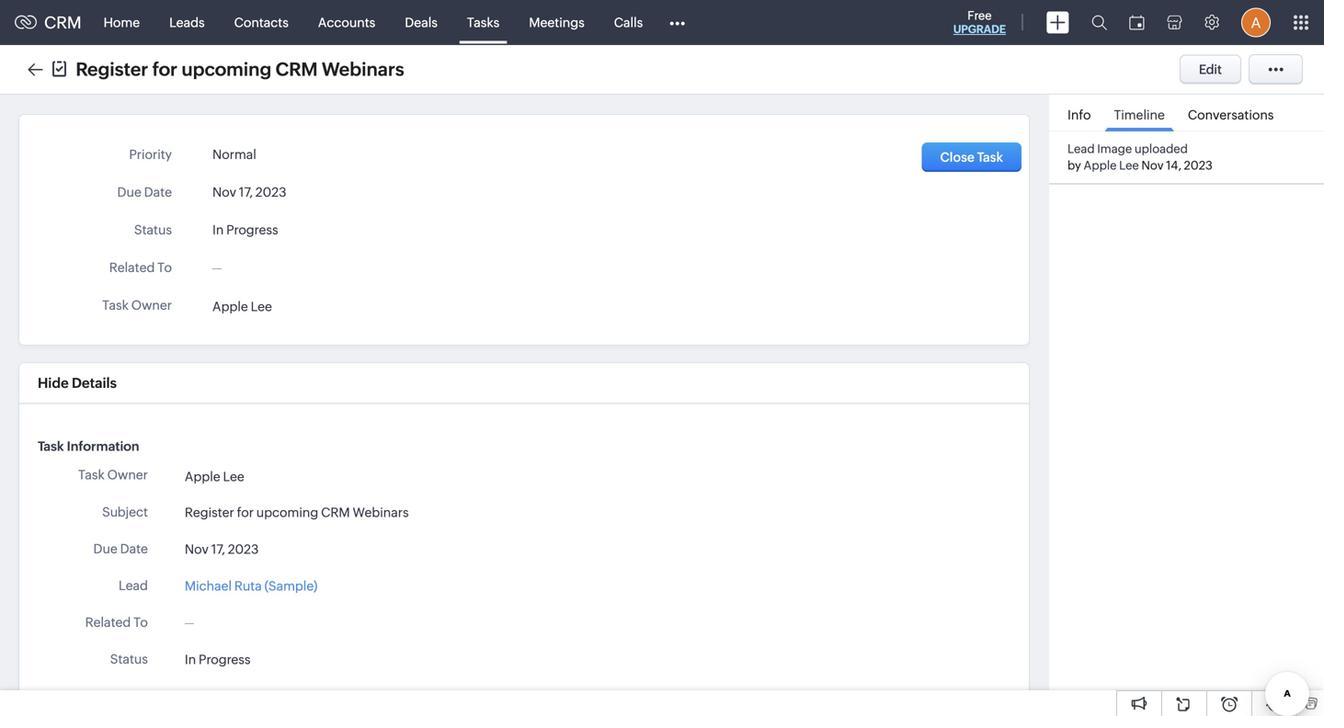 Task type: describe. For each thing, give the bounding box(es) containing it.
0 vertical spatial register for upcoming crm webinars
[[76, 59, 404, 80]]

lead for lead
[[119, 578, 148, 593]]

close task
[[941, 150, 1004, 165]]

1 vertical spatial webinars
[[353, 505, 409, 520]]

meetings
[[529, 15, 585, 30]]

calls link
[[599, 0, 658, 45]]

michael ruta (sample) link
[[185, 577, 318, 596]]

information
[[67, 439, 139, 454]]

task up details
[[102, 298, 129, 313]]

accounts link
[[303, 0, 390, 45]]

lee inside "lead image uploaded by apple lee nov 14, 2023"
[[1120, 159, 1139, 173]]

task right close
[[977, 150, 1004, 165]]

0 vertical spatial in
[[212, 223, 224, 237]]

hide details link
[[38, 375, 117, 391]]

search image
[[1092, 15, 1107, 30]]

0 horizontal spatial crm
[[44, 13, 81, 32]]

1 vertical spatial 2023
[[256, 185, 287, 200]]

crm link
[[15, 13, 81, 32]]

contacts link
[[219, 0, 303, 45]]

lead image uploaded by apple lee nov 14, 2023
[[1068, 142, 1213, 173]]

task left information
[[38, 439, 64, 454]]

leads
[[169, 15, 205, 30]]

info link
[[1059, 95, 1101, 131]]

1 vertical spatial normal
[[185, 689, 229, 704]]

0 horizontal spatial for
[[152, 59, 178, 80]]

edit button
[[1180, 55, 1242, 84]]

create menu element
[[1036, 0, 1081, 45]]

details
[[72, 375, 117, 391]]

0 vertical spatial register
[[76, 59, 148, 80]]

0 vertical spatial date
[[144, 185, 172, 200]]

calendar image
[[1130, 15, 1145, 30]]

1 horizontal spatial for
[[237, 505, 254, 520]]

uploaded
[[1135, 142, 1188, 156]]

1 vertical spatial related
[[85, 615, 131, 630]]

1 horizontal spatial to
[[157, 260, 172, 275]]

accounts
[[318, 15, 376, 30]]

1 vertical spatial priority
[[105, 689, 148, 704]]

profile image
[[1242, 8, 1271, 37]]

calls
[[614, 15, 643, 30]]

0 vertical spatial nov 17, 2023
[[212, 185, 287, 200]]

0 vertical spatial progress
[[226, 223, 278, 237]]

0 vertical spatial upcoming
[[182, 59, 272, 80]]

lead for lead image uploaded by apple lee nov 14, 2023
[[1068, 142, 1095, 156]]

0 vertical spatial webinars
[[322, 59, 404, 80]]

hide details
[[38, 375, 117, 391]]

subject
[[102, 505, 148, 520]]

1 vertical spatial nov
[[212, 185, 236, 200]]

apple inside "lead image uploaded by apple lee nov 14, 2023"
[[1084, 159, 1117, 173]]

tasks
[[467, 15, 500, 30]]

task information
[[38, 439, 139, 454]]

ruta
[[234, 579, 262, 594]]

0 vertical spatial related
[[109, 260, 155, 275]]

task down task information
[[78, 468, 105, 482]]

conversations
[[1188, 108, 1274, 122]]

1 vertical spatial 17,
[[211, 542, 225, 557]]

nov inside "lead image uploaded by apple lee nov 14, 2023"
[[1142, 159, 1164, 173]]



Task type: vqa. For each thing, say whether or not it's contained in the screenshot.
'size' Icon
no



Task type: locate. For each thing, give the bounding box(es) containing it.
progress
[[226, 223, 278, 237], [199, 652, 251, 667]]

1 vertical spatial task owner
[[78, 468, 148, 482]]

lee
[[1120, 159, 1139, 173], [251, 299, 272, 314], [223, 469, 244, 484]]

deals
[[405, 15, 438, 30]]

2 vertical spatial lee
[[223, 469, 244, 484]]

contacts
[[234, 15, 289, 30]]

1 vertical spatial to
[[133, 615, 148, 630]]

(sample)
[[265, 579, 318, 594]]

1 vertical spatial owner
[[107, 468, 148, 482]]

1 horizontal spatial 17,
[[239, 185, 253, 200]]

1 vertical spatial lee
[[251, 299, 272, 314]]

profile element
[[1231, 0, 1282, 45]]

1 vertical spatial due
[[93, 542, 117, 556]]

michael ruta (sample)
[[185, 579, 318, 594]]

webinars
[[322, 59, 404, 80], [353, 505, 409, 520]]

crm
[[44, 13, 81, 32], [276, 59, 318, 80], [321, 505, 350, 520]]

0 vertical spatial to
[[157, 260, 172, 275]]

Other Modules field
[[658, 8, 697, 37]]

1 vertical spatial for
[[237, 505, 254, 520]]

related
[[109, 260, 155, 275], [85, 615, 131, 630]]

create menu image
[[1047, 11, 1070, 34]]

in progress
[[212, 223, 278, 237], [185, 652, 251, 667]]

1 vertical spatial upcoming
[[256, 505, 318, 520]]

1 vertical spatial register
[[185, 505, 234, 520]]

1 vertical spatial nov 17, 2023
[[185, 542, 259, 557]]

0 horizontal spatial to
[[133, 615, 148, 630]]

home link
[[89, 0, 155, 45]]

0 vertical spatial lead
[[1068, 142, 1095, 156]]

nov
[[1142, 159, 1164, 173], [212, 185, 236, 200], [185, 542, 209, 557]]

register
[[76, 59, 148, 80], [185, 505, 234, 520]]

for
[[152, 59, 178, 80], [237, 505, 254, 520]]

1 vertical spatial date
[[120, 542, 148, 556]]

due
[[117, 185, 142, 200], [93, 542, 117, 556]]

lead up by
[[1068, 142, 1095, 156]]

lead
[[1068, 142, 1095, 156], [119, 578, 148, 593]]

0 vertical spatial in progress
[[212, 223, 278, 237]]

search element
[[1081, 0, 1119, 45]]

0 horizontal spatial register
[[76, 59, 148, 80]]

0 horizontal spatial lead
[[119, 578, 148, 593]]

home
[[104, 15, 140, 30]]

0 vertical spatial nov
[[1142, 159, 1164, 173]]

status
[[134, 223, 172, 237], [110, 652, 148, 667]]

2 vertical spatial apple
[[185, 469, 220, 484]]

2023 inside "lead image uploaded by apple lee nov 14, 2023"
[[1184, 159, 1213, 173]]

1 horizontal spatial crm
[[276, 59, 318, 80]]

1 horizontal spatial register
[[185, 505, 234, 520]]

0 vertical spatial related to
[[109, 260, 172, 275]]

2 vertical spatial crm
[[321, 505, 350, 520]]

conversations link
[[1179, 95, 1284, 131]]

meetings link
[[514, 0, 599, 45]]

2 horizontal spatial nov
[[1142, 159, 1164, 173]]

tasks link
[[452, 0, 514, 45]]

close task link
[[922, 143, 1022, 172]]

register for upcoming crm webinars down contacts link
[[76, 59, 404, 80]]

for up ruta
[[237, 505, 254, 520]]

1 vertical spatial lead
[[119, 578, 148, 593]]

14,
[[1166, 159, 1182, 173]]

upcoming up the (sample) in the left of the page
[[256, 505, 318, 520]]

register for upcoming crm webinars
[[76, 59, 404, 80], [185, 505, 409, 520]]

priority
[[129, 147, 172, 162], [105, 689, 148, 704]]

1 horizontal spatial lead
[[1068, 142, 1095, 156]]

free upgrade
[[954, 9, 1006, 35]]

0 horizontal spatial lee
[[223, 469, 244, 484]]

lead inside "lead image uploaded by apple lee nov 14, 2023"
[[1068, 142, 1095, 156]]

timeline
[[1114, 108, 1165, 122]]

0 horizontal spatial in
[[185, 652, 196, 667]]

17,
[[239, 185, 253, 200], [211, 542, 225, 557]]

0 vertical spatial 17,
[[239, 185, 253, 200]]

leads link
[[155, 0, 219, 45]]

0 vertical spatial apple lee
[[212, 299, 272, 314]]

close
[[941, 150, 975, 165]]

0 vertical spatial normal
[[212, 147, 256, 162]]

owner
[[131, 298, 172, 313], [107, 468, 148, 482]]

task owner down information
[[78, 468, 148, 482]]

normal
[[212, 147, 256, 162], [185, 689, 229, 704]]

2 horizontal spatial crm
[[321, 505, 350, 520]]

register down home link
[[76, 59, 148, 80]]

related to
[[109, 260, 172, 275], [85, 615, 148, 630]]

image
[[1098, 142, 1133, 156]]

apple lee
[[212, 299, 272, 314], [185, 469, 244, 484]]

info
[[1068, 108, 1091, 122]]

1 vertical spatial register for upcoming crm webinars
[[185, 505, 409, 520]]

due date
[[117, 185, 172, 200], [93, 542, 148, 556]]

in
[[212, 223, 224, 237], [185, 652, 196, 667]]

for down leads
[[152, 59, 178, 80]]

0 vertical spatial lee
[[1120, 159, 1139, 173]]

1 horizontal spatial nov
[[212, 185, 236, 200]]

task
[[977, 150, 1004, 165], [102, 298, 129, 313], [38, 439, 64, 454], [78, 468, 105, 482]]

apple
[[1084, 159, 1117, 173], [212, 299, 248, 314], [185, 469, 220, 484]]

timeline link
[[1105, 95, 1174, 132]]

nov 17, 2023
[[212, 185, 287, 200], [185, 542, 259, 557]]

edit
[[1199, 62, 1222, 77]]

free
[[968, 9, 992, 23]]

task owner up details
[[102, 298, 172, 313]]

1 horizontal spatial in
[[212, 223, 224, 237]]

1 vertical spatial due date
[[93, 542, 148, 556]]

hide
[[38, 375, 69, 391]]

0 vertical spatial status
[[134, 223, 172, 237]]

register up michael
[[185, 505, 234, 520]]

0 vertical spatial due
[[117, 185, 142, 200]]

register for upcoming crm webinars up the (sample) in the left of the page
[[185, 505, 409, 520]]

deals link
[[390, 0, 452, 45]]

2023
[[1184, 159, 1213, 173], [256, 185, 287, 200], [228, 542, 259, 557]]

0 vertical spatial for
[[152, 59, 178, 80]]

1 vertical spatial in
[[185, 652, 196, 667]]

upcoming down contacts link
[[182, 59, 272, 80]]

0 vertical spatial crm
[[44, 13, 81, 32]]

1 vertical spatial in progress
[[185, 652, 251, 667]]

1 vertical spatial progress
[[199, 652, 251, 667]]

0 horizontal spatial nov
[[185, 542, 209, 557]]

2 horizontal spatial lee
[[1120, 159, 1139, 173]]

1 vertical spatial related to
[[85, 615, 148, 630]]

task owner
[[102, 298, 172, 313], [78, 468, 148, 482]]

1 vertical spatial status
[[110, 652, 148, 667]]

1 vertical spatial apple
[[212, 299, 248, 314]]

0 vertical spatial apple
[[1084, 159, 1117, 173]]

0 vertical spatial due date
[[117, 185, 172, 200]]

lead down subject
[[119, 578, 148, 593]]

0 vertical spatial owner
[[131, 298, 172, 313]]

0 horizontal spatial 17,
[[211, 542, 225, 557]]

upcoming
[[182, 59, 272, 80], [256, 505, 318, 520]]

1 vertical spatial apple lee
[[185, 469, 244, 484]]

0 vertical spatial 2023
[[1184, 159, 1213, 173]]

michael
[[185, 579, 232, 594]]

to
[[157, 260, 172, 275], [133, 615, 148, 630]]

1 vertical spatial crm
[[276, 59, 318, 80]]

0 vertical spatial priority
[[129, 147, 172, 162]]

0 vertical spatial task owner
[[102, 298, 172, 313]]

by
[[1068, 159, 1082, 173]]

1 horizontal spatial lee
[[251, 299, 272, 314]]

2 vertical spatial nov
[[185, 542, 209, 557]]

date
[[144, 185, 172, 200], [120, 542, 148, 556]]

upgrade
[[954, 23, 1006, 35]]

2 vertical spatial 2023
[[228, 542, 259, 557]]



